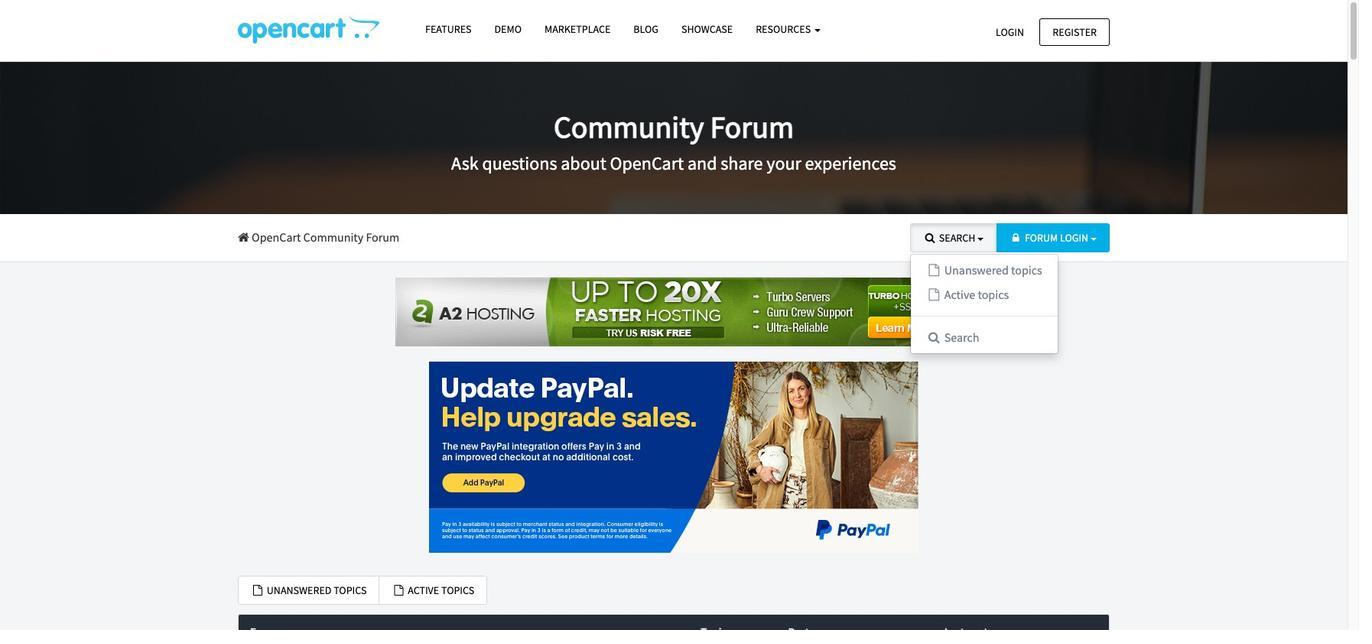 Task type: vqa. For each thing, say whether or not it's contained in the screenshot.
with associated with 4.0
no



Task type: locate. For each thing, give the bounding box(es) containing it.
forum inside forum login popup button
[[1025, 231, 1058, 245]]

unanswered for file o image
[[267, 583, 332, 597]]

active topics
[[942, 287, 1009, 302], [406, 583, 474, 597]]

active for bottommost file o icon
[[408, 583, 439, 597]]

opencart right home image
[[252, 230, 301, 245]]

1 vertical spatial active
[[408, 583, 439, 597]]

login right lock icon
[[1060, 231, 1089, 245]]

unanswered topics link for bottommost file o icon
[[238, 576, 380, 605]]

0 vertical spatial active
[[945, 287, 976, 302]]

1 horizontal spatial unanswered topics
[[942, 263, 1043, 278]]

unanswered right file o image
[[267, 583, 332, 597]]

1 vertical spatial search
[[942, 329, 980, 345]]

0 horizontal spatial login
[[996, 25, 1024, 39]]

active for the middle file o icon
[[945, 287, 976, 302]]

0 vertical spatial login
[[996, 25, 1024, 39]]

unanswered topics link
[[911, 259, 1058, 283], [238, 576, 380, 605]]

1 horizontal spatial unanswered topics link
[[911, 259, 1058, 283]]

marketplace link
[[533, 16, 622, 43]]

and
[[688, 152, 717, 175]]

1 horizontal spatial active topics
[[942, 287, 1009, 302]]

1 horizontal spatial active
[[945, 287, 976, 302]]

features
[[425, 22, 472, 36]]

search image for search link on the bottom
[[926, 331, 942, 343]]

opencart
[[610, 152, 684, 175], [252, 230, 301, 245]]

questions
[[482, 152, 557, 175]]

unanswered topics for the top file o icon
[[942, 263, 1043, 278]]

1 horizontal spatial forum
[[710, 108, 794, 146]]

about
[[561, 152, 607, 175]]

0 horizontal spatial unanswered topics link
[[238, 576, 380, 605]]

your
[[767, 152, 802, 175]]

file o image
[[926, 264, 942, 276], [926, 288, 942, 301], [392, 585, 406, 596]]

search
[[939, 231, 976, 245], [942, 329, 980, 345]]

unanswered down search dropdown button
[[945, 263, 1009, 278]]

0 vertical spatial opencart
[[610, 152, 684, 175]]

0 horizontal spatial unanswered topics
[[265, 583, 367, 597]]

resources
[[756, 22, 813, 36]]

blog link
[[622, 16, 670, 43]]

1 horizontal spatial login
[[1060, 231, 1089, 245]]

active topics link
[[911, 283, 1058, 307], [379, 576, 487, 605]]

share
[[721, 152, 763, 175]]

0 vertical spatial unanswered topics
[[942, 263, 1043, 278]]

marketplace
[[545, 22, 611, 36]]

login left register
[[996, 25, 1024, 39]]

opencart left and
[[610, 152, 684, 175]]

search image inside search link
[[926, 331, 942, 343]]

1 horizontal spatial community
[[554, 108, 704, 146]]

search image inside search dropdown button
[[923, 233, 937, 243]]

file o image
[[251, 585, 265, 596]]

0 vertical spatial unanswered topics link
[[911, 259, 1058, 283]]

1 vertical spatial active topics
[[406, 583, 474, 597]]

search inside dropdown button
[[939, 231, 976, 245]]

0 vertical spatial search image
[[923, 233, 937, 243]]

topics for file o image
[[334, 583, 367, 597]]

register link
[[1040, 18, 1110, 46]]

0 vertical spatial search
[[939, 231, 976, 245]]

unanswered
[[945, 263, 1009, 278], [267, 583, 332, 597]]

login
[[996, 25, 1024, 39], [1060, 231, 1089, 245]]

group
[[910, 223, 1059, 354]]

2 horizontal spatial forum
[[1025, 231, 1058, 245]]

0 horizontal spatial active topics link
[[379, 576, 487, 605]]

active
[[945, 287, 976, 302], [408, 583, 439, 597]]

1 horizontal spatial unanswered
[[945, 263, 1009, 278]]

unanswered for the top file o icon
[[945, 263, 1009, 278]]

search image
[[923, 233, 937, 243], [926, 331, 942, 343]]

active topics link for unanswered topics link associated with bottommost file o icon
[[379, 576, 487, 605]]

0 vertical spatial unanswered
[[945, 263, 1009, 278]]

1 vertical spatial community
[[303, 230, 364, 245]]

0 horizontal spatial unanswered
[[267, 583, 332, 597]]

0 horizontal spatial active topics
[[406, 583, 474, 597]]

1 vertical spatial file o image
[[926, 288, 942, 301]]

opencart community forum
[[249, 230, 400, 245]]

paypal payment gateway image
[[429, 362, 919, 553]]

demo
[[495, 22, 522, 36]]

showcase link
[[670, 16, 744, 43]]

unanswered topics
[[942, 263, 1043, 278], [265, 583, 367, 597]]

0 horizontal spatial opencart
[[252, 230, 301, 245]]

blog
[[634, 22, 659, 36]]

showcase
[[682, 22, 733, 36]]

1 vertical spatial unanswered
[[267, 583, 332, 597]]

topics
[[1011, 263, 1043, 278], [978, 287, 1009, 302], [334, 583, 367, 597], [441, 583, 474, 597]]

forum
[[710, 108, 794, 146], [366, 230, 400, 245], [1025, 231, 1058, 245]]

ask
[[451, 152, 479, 175]]

community
[[554, 108, 704, 146], [303, 230, 364, 245]]

1 horizontal spatial active topics link
[[911, 283, 1058, 307]]

1 vertical spatial opencart
[[252, 230, 301, 245]]

1 vertical spatial login
[[1060, 231, 1089, 245]]

1 vertical spatial unanswered topics link
[[238, 576, 380, 605]]

login link
[[983, 18, 1037, 46]]

0 horizontal spatial active
[[408, 583, 439, 597]]

1 vertical spatial search image
[[926, 331, 942, 343]]

0 horizontal spatial community
[[303, 230, 364, 245]]

unanswered inside group
[[945, 263, 1009, 278]]

1 vertical spatial unanswered topics
[[265, 583, 367, 597]]

1 vertical spatial active topics link
[[379, 576, 487, 605]]

0 vertical spatial active topics link
[[911, 283, 1058, 307]]

0 vertical spatial community
[[554, 108, 704, 146]]

opencart community forum link
[[238, 230, 400, 245]]

1 horizontal spatial opencart
[[610, 152, 684, 175]]

community forum ask questions about opencart and share your experiences
[[451, 108, 897, 175]]



Task type: describe. For each thing, give the bounding box(es) containing it.
search button
[[910, 223, 997, 253]]

0 vertical spatial file o image
[[926, 264, 942, 276]]

unanswered topics link for the middle file o icon
[[911, 259, 1058, 283]]

forum login
[[1025, 231, 1089, 245]]

resources link
[[744, 16, 832, 43]]

forum inside community forum ask questions about opencart and share your experiences
[[710, 108, 794, 146]]

experiences
[[805, 152, 897, 175]]

demo link
[[483, 16, 533, 43]]

2 vertical spatial file o image
[[392, 585, 406, 596]]

topics for bottommost file o icon
[[441, 583, 474, 597]]

forum login button
[[996, 223, 1110, 253]]

active topics link for unanswered topics link related to the middle file o icon
[[911, 283, 1058, 307]]

search image for search dropdown button
[[923, 233, 937, 243]]

lock image
[[1009, 233, 1023, 243]]

community inside community forum ask questions about opencart and share your experiences
[[554, 108, 704, 146]]

0 vertical spatial active topics
[[942, 287, 1009, 302]]

group containing unanswered topics
[[910, 223, 1059, 354]]

topics for the top file o icon
[[1011, 263, 1043, 278]]

login inside popup button
[[1060, 231, 1089, 245]]

0 horizontal spatial forum
[[366, 230, 400, 245]]

opencart inside community forum ask questions about opencart and share your experiences
[[610, 152, 684, 175]]

register
[[1053, 25, 1097, 39]]

home image
[[238, 231, 249, 243]]

search link
[[911, 326, 1058, 350]]

unanswered topics for file o image
[[265, 583, 367, 597]]

topics for the middle file o icon
[[978, 287, 1009, 302]]

a2 hosting image
[[396, 277, 952, 346]]

features link
[[414, 16, 483, 43]]



